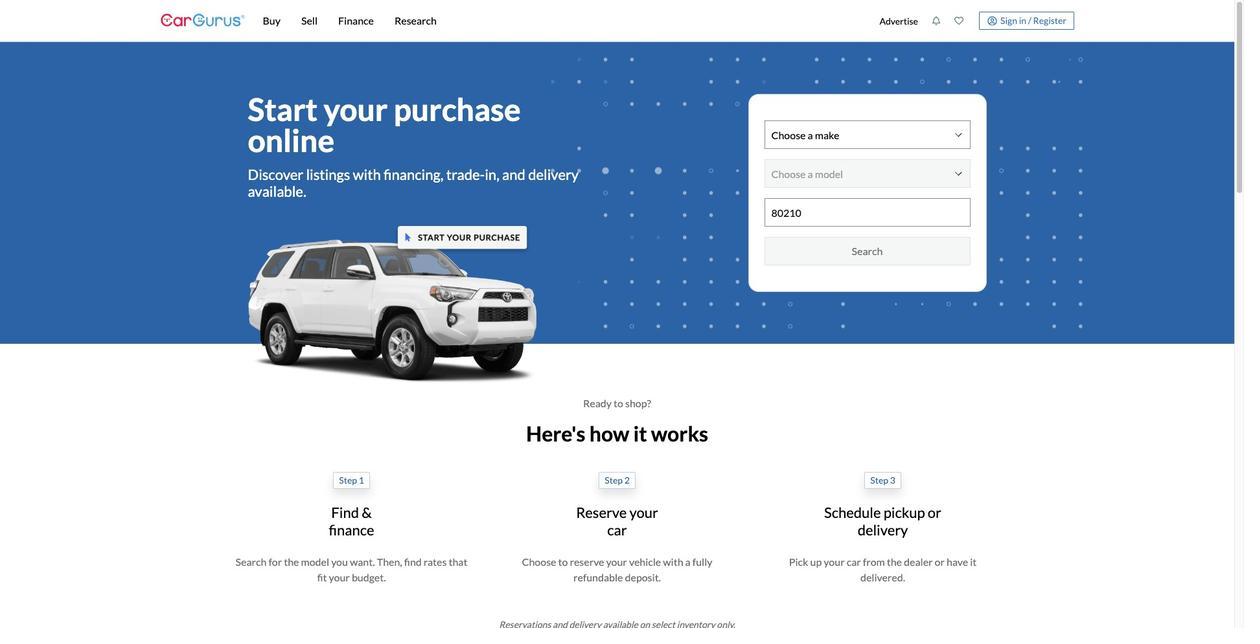 Task type: vqa. For each thing, say whether or not it's contained in the screenshot.
the top 'car'
yes



Task type: describe. For each thing, give the bounding box(es) containing it.
car inside the reserve your car
[[608, 522, 627, 539]]

with inside discover listings with financing, trade-in, and delivery available.
[[353, 166, 381, 183]]

advertise
[[880, 15, 918, 26]]

a
[[685, 556, 691, 569]]

fit
[[317, 572, 327, 584]]

sell
[[301, 14, 318, 27]]

pickup
[[884, 504, 925, 522]]

available.
[[248, 183, 306, 201]]

dealer
[[904, 556, 933, 569]]

here's
[[526, 421, 586, 447]]

&
[[362, 504, 372, 522]]

step 2
[[605, 475, 630, 486]]

step for reserve
[[605, 475, 623, 486]]

ready
[[583, 397, 612, 410]]

purchase
[[394, 91, 521, 128]]

to for ready
[[614, 397, 623, 410]]

financing,
[[384, 166, 444, 183]]

buy
[[263, 14, 281, 27]]

delivery inside schedule pickup or delivery
[[858, 522, 908, 539]]

deposit.
[[625, 572, 661, 584]]

find & finance
[[329, 504, 374, 539]]

and
[[502, 166, 526, 183]]

finance button
[[328, 0, 384, 41]]

fully
[[693, 556, 713, 569]]

for
[[269, 556, 282, 569]]

start
[[248, 91, 318, 128]]

how
[[590, 421, 630, 447]]

saved cars image
[[955, 16, 964, 25]]

sell button
[[291, 0, 328, 41]]

rates
[[424, 556, 447, 569]]

want.
[[350, 556, 375, 569]]

finance
[[338, 14, 374, 27]]

3
[[890, 475, 896, 486]]

in,
[[485, 166, 500, 183]]

1
[[359, 475, 364, 486]]

delivery inside discover listings with financing, trade-in, and delivery available.
[[528, 166, 579, 183]]

find
[[404, 556, 422, 569]]

menu bar containing buy
[[245, 0, 873, 41]]

Enter zip code field
[[765, 199, 970, 226]]

your inside pick up your car from the dealer or have it delivered.
[[824, 556, 845, 569]]

step for schedule
[[871, 475, 889, 486]]

vehicle
[[629, 556, 661, 569]]

pick
[[789, 556, 808, 569]]

that
[[449, 556, 468, 569]]

your inside choose to reserve your vehicle with a fully refundable deposit.
[[606, 556, 627, 569]]

refundable
[[574, 572, 623, 584]]

register
[[1033, 15, 1067, 26]]

then,
[[377, 556, 402, 569]]

menu containing sign in / register
[[873, 3, 1074, 39]]

advertise link
[[873, 3, 925, 39]]

cargurus logo homepage link image
[[160, 2, 245, 39]]

delivered.
[[861, 572, 905, 584]]

choose to reserve your vehicle with a fully refundable deposit.
[[522, 556, 713, 584]]

step 3
[[871, 475, 896, 486]]

listings
[[306, 166, 350, 183]]

or inside schedule pickup or delivery
[[928, 504, 942, 522]]



Task type: locate. For each thing, give the bounding box(es) containing it.
budget.
[[352, 572, 386, 584]]

the inside pick up your car from the dealer or have it delivered.
[[887, 556, 902, 569]]

discover
[[248, 166, 303, 183]]

search
[[852, 245, 883, 257], [236, 556, 267, 569]]

1 horizontal spatial to
[[614, 397, 623, 410]]

trade-
[[446, 166, 485, 183]]

to for choose
[[558, 556, 568, 569]]

with
[[353, 166, 381, 183], [663, 556, 683, 569]]

delivery up from
[[858, 522, 908, 539]]

1 vertical spatial to
[[558, 556, 568, 569]]

here's how it works
[[526, 421, 708, 447]]

1 vertical spatial car
[[847, 556, 861, 569]]

schedule pickup or delivery
[[824, 504, 942, 539]]

0 vertical spatial to
[[614, 397, 623, 410]]

search button
[[764, 237, 971, 266]]

the
[[284, 556, 299, 569], [887, 556, 902, 569]]

reserve
[[570, 556, 604, 569]]

2 step from the left
[[605, 475, 623, 486]]

open notifications image
[[932, 16, 941, 25]]

car up choose to reserve your vehicle with a fully refundable deposit.
[[608, 522, 627, 539]]

to
[[614, 397, 623, 410], [558, 556, 568, 569]]

1 horizontal spatial search
[[852, 245, 883, 257]]

in
[[1019, 15, 1027, 26]]

1 vertical spatial with
[[663, 556, 683, 569]]

sign in / register menu item
[[970, 12, 1074, 30]]

to left shop?
[[614, 397, 623, 410]]

2 horizontal spatial step
[[871, 475, 889, 486]]

sign
[[1001, 15, 1017, 26]]

shop?
[[625, 397, 651, 410]]

1 vertical spatial delivery
[[858, 522, 908, 539]]

have
[[947, 556, 968, 569]]

1 horizontal spatial car
[[847, 556, 861, 569]]

search for search
[[852, 245, 883, 257]]

the right for
[[284, 556, 299, 569]]

with inside choose to reserve your vehicle with a fully refundable deposit.
[[663, 556, 683, 569]]

find
[[331, 504, 359, 522]]

0 horizontal spatial car
[[608, 522, 627, 539]]

ready to shop?
[[583, 397, 651, 410]]

step left 1
[[339, 475, 357, 486]]

0 horizontal spatial step
[[339, 475, 357, 486]]

finance
[[329, 522, 374, 539]]

0 horizontal spatial search
[[236, 556, 267, 569]]

or
[[928, 504, 942, 522], [935, 556, 945, 569]]

delivery right and
[[528, 166, 579, 183]]

1 step from the left
[[339, 475, 357, 486]]

car inside pick up your car from the dealer or have it delivered.
[[847, 556, 861, 569]]

search for search for the model you want. then, find rates that fit your budget.
[[236, 556, 267, 569]]

it down shop?
[[634, 421, 647, 447]]

your
[[324, 91, 388, 128], [630, 504, 658, 522], [606, 556, 627, 569], [824, 556, 845, 569], [329, 572, 350, 584]]

with right listings
[[353, 166, 381, 183]]

search for the model you want. then, find rates that fit your budget.
[[236, 556, 468, 584]]

0 horizontal spatial delivery
[[528, 166, 579, 183]]

1 vertical spatial or
[[935, 556, 945, 569]]

2 the from the left
[[887, 556, 902, 569]]

1 horizontal spatial step
[[605, 475, 623, 486]]

2
[[625, 475, 630, 486]]

sign in / register link
[[980, 12, 1074, 30]]

menu
[[873, 3, 1074, 39]]

or right the 'pickup'
[[928, 504, 942, 522]]

model
[[301, 556, 329, 569]]

1 horizontal spatial the
[[887, 556, 902, 569]]

search inside search for the model you want. then, find rates that fit your budget.
[[236, 556, 267, 569]]

0 vertical spatial with
[[353, 166, 381, 183]]

car left from
[[847, 556, 861, 569]]

your inside start your purchase online
[[324, 91, 388, 128]]

0 vertical spatial search
[[852, 245, 883, 257]]

/
[[1028, 15, 1032, 26]]

research
[[395, 14, 437, 27]]

online
[[248, 122, 334, 159]]

the inside search for the model you want. then, find rates that fit your budget.
[[284, 556, 299, 569]]

0 horizontal spatial it
[[634, 421, 647, 447]]

reserve
[[576, 504, 627, 522]]

to right choose
[[558, 556, 568, 569]]

search inside button
[[852, 245, 883, 257]]

0 horizontal spatial to
[[558, 556, 568, 569]]

it
[[634, 421, 647, 447], [970, 556, 977, 569]]

your inside the reserve your car
[[630, 504, 658, 522]]

step
[[339, 475, 357, 486], [605, 475, 623, 486], [871, 475, 889, 486]]

search left for
[[236, 556, 267, 569]]

pick up your car from the dealer or have it delivered.
[[789, 556, 977, 584]]

step 1
[[339, 475, 364, 486]]

your inside search for the model you want. then, find rates that fit your budget.
[[329, 572, 350, 584]]

0 vertical spatial delivery
[[528, 166, 579, 183]]

1 vertical spatial search
[[236, 556, 267, 569]]

choose
[[522, 556, 556, 569]]

from
[[863, 556, 885, 569]]

works
[[651, 421, 708, 447]]

up
[[810, 556, 822, 569]]

0 vertical spatial it
[[634, 421, 647, 447]]

it inside pick up your car from the dealer or have it delivered.
[[970, 556, 977, 569]]

delivery
[[528, 166, 579, 183], [858, 522, 908, 539]]

the up delivered.
[[887, 556, 902, 569]]

0 vertical spatial or
[[928, 504, 942, 522]]

sign in / register
[[1001, 15, 1067, 26]]

menu bar
[[245, 0, 873, 41]]

to inside choose to reserve your vehicle with a fully refundable deposit.
[[558, 556, 568, 569]]

1 horizontal spatial with
[[663, 556, 683, 569]]

step left the 2
[[605, 475, 623, 486]]

0 horizontal spatial the
[[284, 556, 299, 569]]

it right the have
[[970, 556, 977, 569]]

1 the from the left
[[284, 556, 299, 569]]

step left 3
[[871, 475, 889, 486]]

cargurus logo homepage link link
[[160, 2, 245, 39]]

user icon image
[[988, 16, 997, 26]]

reserve your car
[[576, 504, 658, 539]]

or left the have
[[935, 556, 945, 569]]

buy button
[[252, 0, 291, 41]]

1 vertical spatial it
[[970, 556, 977, 569]]

research button
[[384, 0, 447, 41]]

discover listings with financing, trade-in, and delivery available.
[[248, 166, 579, 201]]

with left a
[[663, 556, 683, 569]]

1 horizontal spatial it
[[970, 556, 977, 569]]

0 horizontal spatial with
[[353, 166, 381, 183]]

schedule
[[824, 504, 881, 522]]

car
[[608, 522, 627, 539], [847, 556, 861, 569]]

step for find
[[339, 475, 357, 486]]

start your purchase online
[[248, 91, 521, 159]]

you
[[331, 556, 348, 569]]

or inside pick up your car from the dealer or have it delivered.
[[935, 556, 945, 569]]

0 vertical spatial car
[[608, 522, 627, 539]]

3 step from the left
[[871, 475, 889, 486]]

search down "enter zip code" field
[[852, 245, 883, 257]]

1 horizontal spatial delivery
[[858, 522, 908, 539]]



